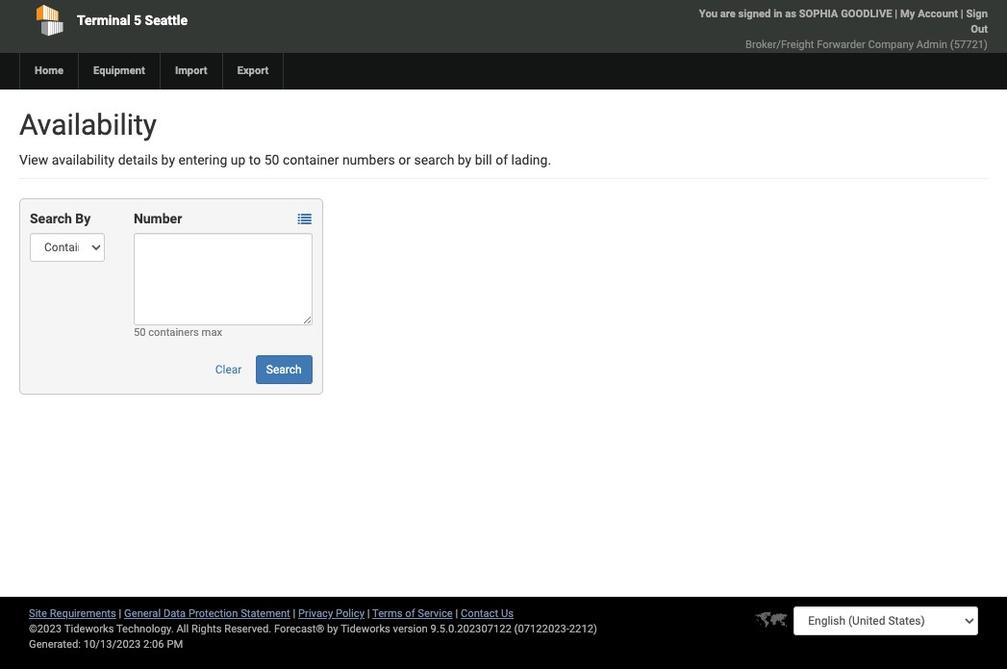 Task type: locate. For each thing, give the bounding box(es) containing it.
|
[[896, 8, 898, 20], [962, 8, 964, 20], [119, 607, 122, 620], [293, 607, 296, 620], [368, 607, 370, 620], [456, 607, 458, 620]]

1 vertical spatial of
[[406, 607, 415, 620]]

0 vertical spatial 50
[[264, 152, 280, 168]]

of right the bill
[[496, 152, 508, 168]]

search button
[[256, 355, 313, 384]]

terminal 5 seattle link
[[19, 0, 406, 40]]

terminal
[[77, 13, 131, 28]]

sign
[[967, 8, 989, 20]]

search inside search button
[[266, 363, 302, 376]]

availability
[[52, 152, 115, 168]]

| up 9.5.0.202307122
[[456, 607, 458, 620]]

up
[[231, 152, 246, 168]]

general data protection statement link
[[124, 607, 291, 620]]

0 horizontal spatial of
[[406, 607, 415, 620]]

1 vertical spatial search
[[266, 363, 302, 376]]

by
[[161, 152, 175, 168], [458, 152, 472, 168], [327, 623, 338, 635]]

container
[[283, 152, 339, 168]]

search right clear button
[[266, 363, 302, 376]]

search left the by
[[30, 211, 72, 226]]

of
[[496, 152, 508, 168], [406, 607, 415, 620]]

0 vertical spatial search
[[30, 211, 72, 226]]

5
[[134, 13, 142, 28]]

number
[[134, 211, 182, 226]]

as
[[786, 8, 797, 20]]

terms of service link
[[373, 607, 453, 620]]

numbers
[[343, 152, 395, 168]]

view
[[19, 152, 48, 168]]

seattle
[[145, 13, 188, 28]]

reserved.
[[225, 623, 272, 635]]

terminal 5 seattle
[[77, 13, 188, 28]]

of up version on the bottom of the page
[[406, 607, 415, 620]]

to
[[249, 152, 261, 168]]

| left sign
[[962, 8, 964, 20]]

my account link
[[901, 8, 959, 20]]

import
[[175, 64, 208, 77]]

by
[[75, 211, 91, 226]]

broker/freight
[[746, 39, 815, 51]]

contact
[[461, 607, 499, 620]]

50 right to
[[264, 152, 280, 168]]

signed
[[739, 8, 771, 20]]

privacy
[[298, 607, 333, 620]]

by left the bill
[[458, 152, 472, 168]]

0 horizontal spatial search
[[30, 211, 72, 226]]

by down privacy policy 'link'
[[327, 623, 338, 635]]

out
[[972, 23, 989, 36]]

equipment
[[93, 64, 145, 77]]

in
[[774, 8, 783, 20]]

0 horizontal spatial 50
[[134, 326, 146, 339]]

pm
[[167, 638, 183, 651]]

export link
[[222, 53, 283, 90]]

privacy policy link
[[298, 607, 365, 620]]

search
[[30, 211, 72, 226], [266, 363, 302, 376]]

by right details
[[161, 152, 175, 168]]

0 vertical spatial of
[[496, 152, 508, 168]]

clear
[[215, 363, 242, 376]]

service
[[418, 607, 453, 620]]

sophia
[[800, 8, 839, 20]]

2:06
[[143, 638, 164, 651]]

50 left containers
[[134, 326, 146, 339]]

50 containers max
[[134, 326, 222, 339]]

| up the tideworks
[[368, 607, 370, 620]]

forwarder
[[818, 39, 866, 51]]

1 horizontal spatial by
[[327, 623, 338, 635]]

©2023 tideworks
[[29, 623, 114, 635]]

1 horizontal spatial search
[[266, 363, 302, 376]]

my
[[901, 8, 916, 20]]

| left "my"
[[896, 8, 898, 20]]

50
[[264, 152, 280, 168], [134, 326, 146, 339]]

show list image
[[298, 213, 312, 227]]

1 horizontal spatial of
[[496, 152, 508, 168]]

1 horizontal spatial 50
[[264, 152, 280, 168]]

availability
[[19, 108, 157, 142]]



Task type: vqa. For each thing, say whether or not it's contained in the screenshot.
"10/27"
no



Task type: describe. For each thing, give the bounding box(es) containing it.
account
[[919, 8, 959, 20]]

1 vertical spatial 50
[[134, 326, 146, 339]]

bill
[[475, 152, 493, 168]]

goodlive
[[842, 8, 893, 20]]

(57721)
[[951, 39, 989, 51]]

of inside the site requirements | general data protection statement | privacy policy | terms of service | contact us ©2023 tideworks technology. all rights reserved. forecast® by tideworks version 9.5.0.202307122 (07122023-2212) generated: 10/13/2023 2:06 pm
[[406, 607, 415, 620]]

policy
[[336, 607, 365, 620]]

data
[[164, 607, 186, 620]]

site requirements | general data protection statement | privacy policy | terms of service | contact us ©2023 tideworks technology. all rights reserved. forecast® by tideworks version 9.5.0.202307122 (07122023-2212) generated: 10/13/2023 2:06 pm
[[29, 607, 598, 651]]

us
[[501, 607, 514, 620]]

2 horizontal spatial by
[[458, 152, 472, 168]]

9.5.0.202307122
[[431, 623, 512, 635]]

export
[[237, 64, 269, 77]]

contact us link
[[461, 607, 514, 620]]

view availability details by entering up to 50 container numbers or search by bill of lading.
[[19, 152, 552, 168]]

0 horizontal spatial by
[[161, 152, 175, 168]]

you are signed in as sophia goodlive | my account | sign out broker/freight forwarder company admin (57721)
[[700, 8, 989, 51]]

forecast®
[[274, 623, 325, 635]]

lading.
[[512, 152, 552, 168]]

Number text field
[[134, 233, 313, 325]]

search for search by
[[30, 211, 72, 226]]

terms
[[373, 607, 403, 620]]

rights
[[192, 623, 222, 635]]

home
[[35, 64, 64, 77]]

max
[[202, 326, 222, 339]]

general
[[124, 607, 161, 620]]

search
[[414, 152, 455, 168]]

generated:
[[29, 638, 81, 651]]

version
[[393, 623, 428, 635]]

10/13/2023
[[83, 638, 141, 651]]

company
[[869, 39, 914, 51]]

by inside the site requirements | general data protection statement | privacy policy | terms of service | contact us ©2023 tideworks technology. all rights reserved. forecast® by tideworks version 9.5.0.202307122 (07122023-2212) generated: 10/13/2023 2:06 pm
[[327, 623, 338, 635]]

are
[[721, 8, 736, 20]]

clear button
[[205, 355, 253, 384]]

requirements
[[50, 607, 116, 620]]

tideworks
[[341, 623, 391, 635]]

containers
[[148, 326, 199, 339]]

| up "forecast®"
[[293, 607, 296, 620]]

sign out link
[[967, 8, 989, 36]]

search by
[[30, 211, 91, 226]]

home link
[[19, 53, 78, 90]]

2212)
[[570, 623, 598, 635]]

all
[[177, 623, 189, 635]]

site
[[29, 607, 47, 620]]

(07122023-
[[515, 623, 570, 635]]

admin
[[917, 39, 948, 51]]

| left general
[[119, 607, 122, 620]]

statement
[[241, 607, 291, 620]]

protection
[[189, 607, 238, 620]]

equipment link
[[78, 53, 160, 90]]

import link
[[160, 53, 222, 90]]

entering
[[179, 152, 228, 168]]

site requirements link
[[29, 607, 116, 620]]

search for search
[[266, 363, 302, 376]]

or
[[399, 152, 411, 168]]

you
[[700, 8, 718, 20]]

technology.
[[116, 623, 174, 635]]

details
[[118, 152, 158, 168]]



